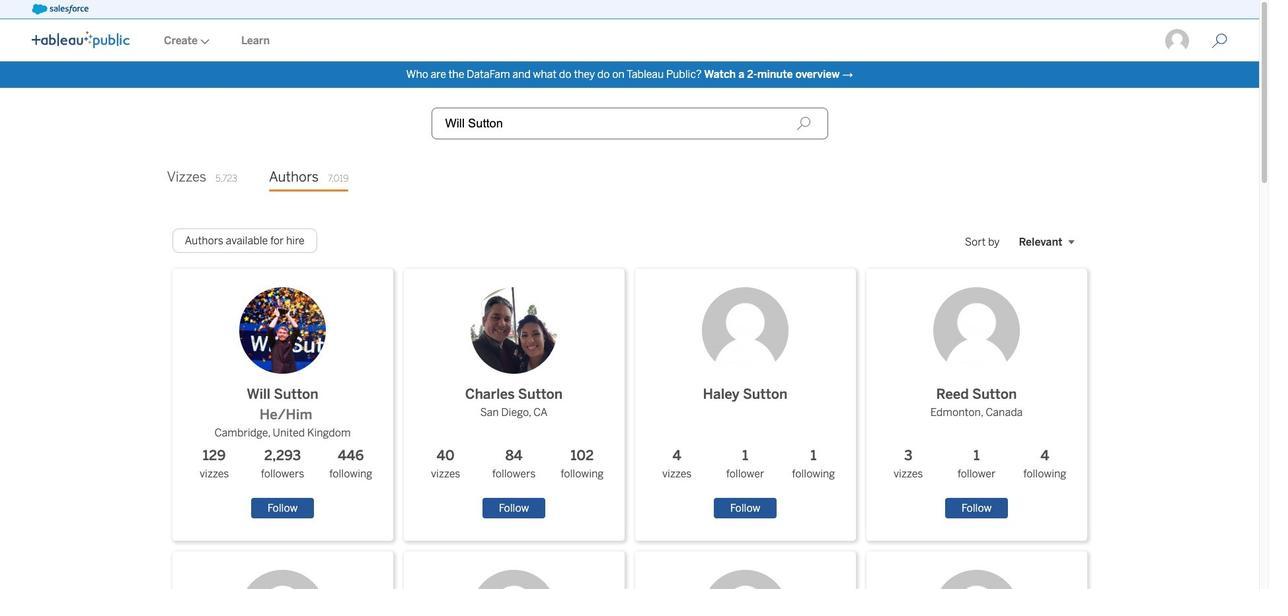 Task type: vqa. For each thing, say whether or not it's contained in the screenshot.
Search image at right
yes



Task type: describe. For each thing, give the bounding box(es) containing it.
avatar image for haley sutton image
[[702, 287, 789, 374]]

salesforce logo image
[[32, 4, 88, 15]]

search image
[[796, 116, 811, 131]]

jacob.simon6557 image
[[1164, 28, 1190, 54]]

avatar image for will sutton image
[[239, 287, 326, 374]]

avatar image for charles sutton image
[[471, 287, 557, 374]]



Task type: locate. For each thing, give the bounding box(es) containing it.
create image
[[198, 39, 210, 44]]

logo image
[[32, 31, 130, 48]]

Search input field
[[431, 108, 828, 139]]

go to search image
[[1196, 33, 1243, 49]]

avatar image for reed sutton image
[[933, 287, 1020, 374]]



